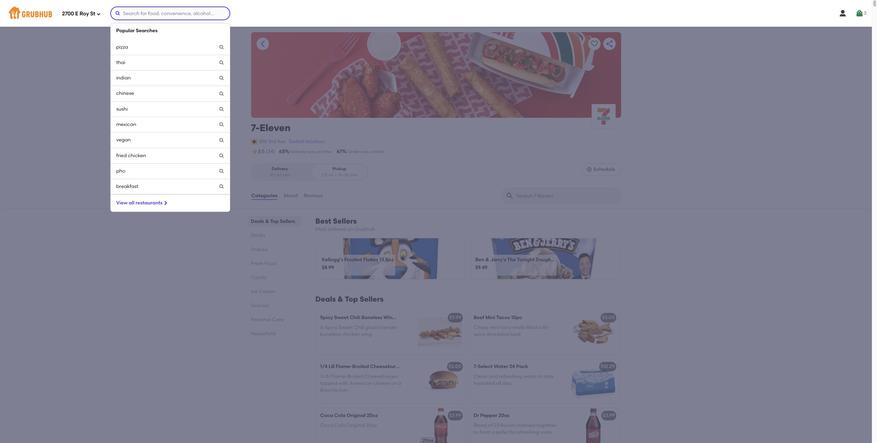 Task type: vqa. For each thing, say whether or not it's contained in the screenshot.
804 Dyer Ave at the top
no



Task type: locate. For each thing, give the bounding box(es) containing it.
option group containing delivery 30–45 min
[[251, 164, 369, 181]]

1 vertical spatial cola
[[334, 423, 346, 429]]

beef mini tacos 10pc image
[[568, 311, 619, 355]]

broiled inside the ¼ lb flame-broiled cheeseburger, topped with american cheese on a brioche bun
[[348, 374, 364, 380]]

a spicy sweet chili glazed tender boneless chicken wing
[[320, 325, 398, 338]]

7- for eleven
[[251, 122, 260, 134]]

1 horizontal spatial sellers
[[333, 217, 357, 226]]

svg image
[[839, 9, 848, 17], [856, 9, 864, 17], [97, 12, 101, 16], [219, 44, 225, 50], [219, 60, 225, 66], [219, 107, 225, 112], [219, 153, 225, 159], [587, 167, 592, 173], [219, 169, 225, 174], [219, 184, 225, 190]]

1/4 lb flame-broiled cheeseburger image
[[414, 360, 466, 404]]

1 original from the top
[[347, 413, 366, 419]]

sellers up the ordered on the left bottom
[[333, 217, 357, 226]]

snacks tab
[[251, 246, 299, 253]]

0 vertical spatial a
[[399, 381, 402, 387]]

0 vertical spatial refreshing
[[500, 374, 523, 380]]

1 vertical spatial broiled
[[348, 374, 364, 380]]

on right cheese
[[391, 381, 397, 387]]

0 horizontal spatial all
[[129, 200, 135, 206]]

20oz
[[367, 413, 378, 419], [499, 413, 510, 419], [366, 423, 377, 429]]

to
[[539, 374, 543, 380], [474, 430, 479, 436]]

$3.00 for crispy mini taco shells filled with spicy shredded beef.
[[603, 315, 615, 321]]

sellers inside best sellers most ordered on grubhub
[[333, 217, 357, 226]]

fresh food
[[251, 261, 277, 267]]

1 horizontal spatial on
[[348, 227, 354, 233]]

top inside tab
[[270, 219, 279, 225]]

pepper
[[481, 413, 498, 419]]

1 horizontal spatial top
[[345, 295, 358, 304]]

all right view
[[129, 200, 135, 206]]

refreshing down married
[[516, 430, 540, 436]]

1 vertical spatial flame-
[[331, 374, 348, 380]]

most
[[316, 227, 327, 233]]

personal care
[[251, 317, 284, 323]]

1 vertical spatial to
[[474, 430, 479, 436]]

min right 15–25
[[350, 173, 358, 178]]

1 was from the left
[[308, 150, 315, 154]]

$3.00
[[603, 315, 615, 321], [449, 364, 462, 370]]

0 horizontal spatial &
[[266, 219, 269, 225]]

on left time
[[316, 150, 322, 154]]

sellers up boneless
[[360, 295, 384, 304]]

3 button
[[856, 7, 867, 20]]

0 vertical spatial coca cola original 20oz
[[320, 413, 378, 419]]

delivery down the switch
[[291, 150, 307, 154]]

count
[[404, 315, 417, 321]]

list box
[[0, 23, 878, 444], [110, 23, 230, 212]]

0 vertical spatial chicken
[[128, 153, 146, 159]]

2 horizontal spatial sellers
[[360, 295, 384, 304]]

0 vertical spatial cola
[[335, 413, 346, 419]]

0 vertical spatial 7-
[[251, 122, 260, 134]]

0 vertical spatial top
[[270, 219, 279, 225]]

ice cream
[[251, 289, 276, 295]]

with inside crispy mini taco shells filled with spicy shredded beef.
[[539, 325, 549, 331]]

1 vertical spatial on
[[348, 227, 354, 233]]

tender
[[382, 325, 398, 331]]

&
[[266, 219, 269, 225], [486, 257, 490, 263], [338, 295, 344, 304]]

flame-
[[336, 364, 353, 370], [331, 374, 348, 380]]

flame- right lb
[[336, 364, 353, 370]]

pizza
[[116, 44, 128, 50]]

was
[[308, 150, 315, 154], [361, 150, 369, 154]]

2 cola from the top
[[334, 423, 346, 429]]

2 list box from the left
[[110, 23, 230, 212]]

delivery inside delivery 30–45 min
[[272, 167, 288, 172]]

select
[[478, 364, 493, 370]]

cream
[[259, 289, 276, 295]]

svg image for mexican
[[219, 122, 225, 128]]

0 vertical spatial original
[[347, 413, 366, 419]]

0 horizontal spatial sellers
[[280, 219, 295, 225]]

a down the of
[[492, 430, 495, 436]]

1 horizontal spatial deals & top sellers
[[316, 295, 384, 304]]

was right order
[[361, 150, 369, 154]]

breakfast
[[116, 184, 139, 190]]

7- up 'clean'
[[474, 364, 478, 370]]

refreshing inside clean and refreshing water to stay hydrated all day.
[[500, 374, 523, 380]]

1 horizontal spatial a
[[492, 430, 495, 436]]

chicken right fried
[[128, 153, 146, 159]]

spicy inside a spicy sweet chili glazed tender boneless chicken wing
[[325, 325, 338, 331]]

1 vertical spatial chicken
[[342, 332, 360, 338]]

grocery tab
[[251, 302, 299, 310]]

coca cola original 20oz image
[[414, 409, 466, 444]]

spicy up 'boneless'
[[325, 325, 338, 331]]

subscription pass image
[[251, 139, 258, 145]]

1 cola from the top
[[335, 413, 346, 419]]

svg image
[[115, 11, 121, 16], [219, 76, 225, 81], [219, 91, 225, 97], [219, 122, 225, 128], [219, 138, 225, 143], [163, 200, 168, 206]]

1 horizontal spatial min
[[350, 173, 358, 178]]

0 vertical spatial flame-
[[336, 364, 353, 370]]

ice cream tab
[[251, 288, 299, 296]]

bun
[[339, 388, 348, 394]]

0 horizontal spatial deals
[[251, 219, 264, 225]]

with right filled
[[539, 325, 549, 331]]

candy tab
[[251, 274, 299, 282]]

dr pepper 20oz
[[474, 413, 510, 419]]

flavors
[[501, 423, 516, 429]]

0 horizontal spatial on
[[316, 150, 322, 154]]

deals & top sellers inside tab
[[251, 219, 295, 225]]

pack
[[517, 364, 529, 370]]

15–25
[[338, 173, 349, 178]]

personal care tab
[[251, 317, 299, 324]]

7- up subscription pass image
[[251, 122, 260, 134]]

the
[[508, 257, 516, 263]]

a
[[399, 381, 402, 387], [492, 430, 495, 436]]

flame- right the lb
[[331, 374, 348, 380]]

top up drinks tab on the bottom of page
[[270, 219, 279, 225]]

1 horizontal spatial 7-
[[474, 364, 478, 370]]

chili up wing
[[354, 325, 364, 331]]

searches
[[136, 28, 158, 34]]

2700
[[62, 11, 74, 17]]

1 vertical spatial with
[[339, 381, 348, 387]]

lb
[[326, 374, 330, 380]]

1 horizontal spatial with
[[539, 325, 549, 331]]

flame- for lb
[[331, 374, 348, 380]]

810 3rd ave
[[260, 139, 286, 145]]

main navigation navigation
[[0, 0, 878, 444]]

dough...
[[536, 257, 556, 263]]

american
[[350, 381, 372, 387]]

kellogg's frosted flakes 13.5oz $8.99
[[322, 257, 394, 271]]

chicken left wing
[[342, 332, 360, 338]]

a right cheese
[[399, 381, 402, 387]]

roy
[[80, 11, 89, 17]]

pho
[[116, 168, 125, 174]]

2 was from the left
[[361, 150, 369, 154]]

2 horizontal spatial &
[[486, 257, 490, 263]]

2 vertical spatial on
[[391, 381, 397, 387]]

eleven
[[260, 122, 291, 134]]

1 vertical spatial spicy
[[325, 325, 338, 331]]

ben
[[476, 257, 485, 263]]

order was correct
[[348, 150, 384, 154]]

view all restaurants
[[116, 200, 163, 206]]

1 horizontal spatial to
[[539, 374, 543, 380]]

7-select water 24 pack image
[[568, 360, 619, 404]]

7-
[[251, 122, 260, 134], [474, 364, 478, 370]]

0 vertical spatial $3.00
[[603, 315, 615, 321]]

0 horizontal spatial $3.00
[[449, 364, 462, 370]]

all
[[129, 200, 135, 206], [496, 381, 502, 387]]

0 vertical spatial deals
[[251, 219, 264, 225]]

1 horizontal spatial all
[[496, 381, 502, 387]]

0 vertical spatial delivery
[[291, 150, 307, 154]]

to down blend
[[474, 430, 479, 436]]

0 vertical spatial broiled
[[353, 364, 369, 370]]

wings
[[384, 315, 398, 321]]

30–45
[[270, 173, 282, 178]]

1 vertical spatial refreshing
[[516, 430, 540, 436]]

1 vertical spatial top
[[345, 295, 358, 304]]

1 vertical spatial chili
[[354, 325, 364, 331]]

& up drinks tab on the bottom of page
[[266, 219, 269, 225]]

sellers inside tab
[[280, 219, 295, 225]]

(34)
[[266, 149, 275, 155]]

about
[[284, 193, 298, 199]]

time
[[323, 150, 331, 154]]

cola
[[335, 413, 346, 419], [334, 423, 346, 429]]

1/4
[[320, 364, 328, 370]]

on inside best sellers most ordered on grubhub
[[348, 227, 354, 233]]

switch location button
[[289, 138, 325, 146]]

0 horizontal spatial a
[[399, 381, 402, 387]]

1 vertical spatial deals
[[316, 295, 336, 304]]

refreshing up day.
[[500, 374, 523, 380]]

with up "bun"
[[339, 381, 348, 387]]

1 horizontal spatial delivery
[[291, 150, 307, 154]]

categories button
[[251, 184, 278, 209]]

0 horizontal spatial with
[[339, 381, 348, 387]]

sushi
[[116, 106, 128, 112]]

spicy up a
[[320, 315, 333, 321]]

restaurants
[[136, 200, 163, 206]]

glazed
[[366, 325, 381, 331]]

deals & top sellers up spicy sweet chili boneless wings 8 count
[[316, 295, 384, 304]]

0 horizontal spatial to
[[474, 430, 479, 436]]

option group
[[251, 164, 369, 181]]

0 vertical spatial to
[[539, 374, 543, 380]]

was down location
[[308, 150, 315, 154]]

¼
[[320, 374, 325, 380]]

fried
[[116, 153, 127, 159]]

Search for food, convenience, alcohol... search field
[[110, 7, 230, 20]]

min inside delivery 30–45 min
[[283, 173, 290, 178]]

& up spicy sweet chili boneless wings 8 count
[[338, 295, 344, 304]]

deals up drinks
[[251, 219, 264, 225]]

1 horizontal spatial &
[[338, 295, 344, 304]]

1 min from the left
[[283, 173, 290, 178]]

delivery up the 30–45
[[272, 167, 288, 172]]

chicken inside a spicy sweet chili glazed tender boneless chicken wing
[[342, 332, 360, 338]]

delivery for was
[[291, 150, 307, 154]]

flame- for lb
[[336, 364, 353, 370]]

1 horizontal spatial was
[[361, 150, 369, 154]]

1 vertical spatial a
[[492, 430, 495, 436]]

0 horizontal spatial 7-
[[251, 122, 260, 134]]

1 vertical spatial all
[[496, 381, 502, 387]]

flame- inside the ¼ lb flame-broiled cheeseburger, topped with american cheese on a brioche bun
[[331, 374, 348, 380]]

deals & top sellers up drinks tab on the bottom of page
[[251, 219, 295, 225]]

sellers up drinks tab on the bottom of page
[[280, 219, 295, 225]]

shells
[[513, 325, 526, 331]]

delivery was on time
[[291, 150, 331, 154]]

best sellers most ordered on grubhub
[[316, 217, 376, 233]]

coca cola original 20oz
[[320, 413, 378, 419], [320, 423, 377, 429]]

0 horizontal spatial was
[[308, 150, 315, 154]]

view
[[116, 200, 128, 206]]

0 horizontal spatial delivery
[[272, 167, 288, 172]]

married
[[517, 423, 536, 429]]

2 horizontal spatial on
[[391, 381, 397, 387]]

0 vertical spatial with
[[539, 325, 549, 331]]

2 min from the left
[[350, 173, 358, 178]]

0 vertical spatial coca
[[320, 413, 333, 419]]

1 vertical spatial delivery
[[272, 167, 288, 172]]

mini
[[486, 315, 496, 321]]

1 horizontal spatial $3.00
[[603, 315, 615, 321]]

on right the ordered on the left bottom
[[348, 227, 354, 233]]

0 vertical spatial &
[[266, 219, 269, 225]]

0 horizontal spatial min
[[283, 173, 290, 178]]

pickup 2.2 mi • 15–25 min
[[322, 167, 358, 178]]

7-select water 24 pack
[[474, 364, 529, 370]]

1 vertical spatial &
[[486, 257, 490, 263]]

min right the 30–45
[[283, 173, 290, 178]]

with inside the ¼ lb flame-broiled cheeseburger, topped with american cheese on a brioche bun
[[339, 381, 348, 387]]

10pc
[[512, 315, 523, 321]]

magnifying glass icon image
[[506, 192, 514, 200]]

$8.99
[[322, 265, 334, 271]]

min inside pickup 2.2 mi • 15–25 min
[[350, 173, 358, 178]]

1 coca from the top
[[320, 413, 333, 419]]

chili up a spicy sweet chili glazed tender boneless chicken wing in the bottom left of the page
[[350, 315, 361, 321]]

0 horizontal spatial chicken
[[128, 153, 146, 159]]

$9.49
[[476, 265, 488, 271]]

1 vertical spatial $3.00
[[449, 364, 462, 370]]

0 horizontal spatial deals & top sellers
[[251, 219, 295, 225]]

& right the ben
[[486, 257, 490, 263]]

dr
[[474, 413, 480, 419]]

day.
[[503, 381, 513, 387]]

list box inside main navigation 'navigation'
[[110, 23, 230, 212]]

1 vertical spatial sweet
[[339, 325, 353, 331]]

3rd
[[268, 139, 276, 145]]

1 horizontal spatial chicken
[[342, 332, 360, 338]]

svg image for pho
[[219, 169, 225, 174]]

all left day.
[[496, 381, 502, 387]]

1 vertical spatial coca cola original 20oz
[[320, 423, 377, 429]]

soda.
[[541, 430, 553, 436]]

top up spicy sweet chili boneless wings 8 count
[[345, 295, 358, 304]]

$3.99
[[450, 315, 462, 321], [450, 413, 462, 419], [603, 413, 615, 419]]

1 vertical spatial 7-
[[474, 364, 478, 370]]

save this restaurant image
[[591, 40, 599, 48]]

to inside blend of 23 flavors married together to form a pefectly refreshing soda.
[[474, 430, 479, 436]]

0 vertical spatial all
[[129, 200, 135, 206]]

all inside clean and refreshing water to stay hydrated all day.
[[496, 381, 502, 387]]

deals up a
[[316, 295, 336, 304]]

0 horizontal spatial top
[[270, 219, 279, 225]]

household tab
[[251, 331, 299, 338]]

chili
[[350, 315, 361, 321], [354, 325, 364, 331]]

beef
[[474, 315, 485, 321]]

1 vertical spatial original
[[347, 423, 365, 429]]

1 vertical spatial coca
[[320, 423, 333, 429]]

0 vertical spatial deals & top sellers
[[251, 219, 295, 225]]

deals & top sellers
[[251, 219, 295, 225], [316, 295, 384, 304]]

¼ lb flame-broiled cheeseburger, topped with american cheese on a brioche bun
[[320, 374, 402, 394]]

to left stay
[[539, 374, 543, 380]]



Task type: describe. For each thing, give the bounding box(es) containing it.
ave
[[277, 139, 286, 145]]

0 vertical spatial on
[[316, 150, 322, 154]]

shredded
[[487, 332, 509, 338]]

2 vertical spatial &
[[338, 295, 344, 304]]

svg image inside schedule button
[[587, 167, 592, 173]]

1/4 lb flame-broiled cheeseburger
[[320, 364, 404, 370]]

cheese
[[374, 381, 390, 387]]

hydrated
[[474, 381, 495, 387]]

pefectly
[[496, 430, 515, 436]]

2 coca from the top
[[320, 423, 333, 429]]

broiled for cheeseburger,
[[348, 374, 364, 380]]

2 coca cola original 20oz from the top
[[320, 423, 377, 429]]

& inside tab
[[266, 219, 269, 225]]

chili inside a spicy sweet chili glazed tender boneless chicken wing
[[354, 325, 364, 331]]

7-eleven logo image
[[592, 104, 616, 128]]

63
[[279, 149, 285, 155]]

best
[[316, 217, 332, 226]]

cheeseburger,
[[365, 374, 399, 380]]

fried chicken
[[116, 153, 146, 159]]

categories
[[252, 193, 278, 199]]

a inside blend of 23 flavors married together to form a pefectly refreshing soda.
[[492, 430, 495, 436]]

water
[[494, 364, 509, 370]]

a
[[320, 325, 324, 331]]

boneless
[[362, 315, 383, 321]]

correct
[[370, 150, 384, 154]]

stay
[[544, 374, 554, 380]]

13.5oz
[[380, 257, 394, 263]]

broiled for cheeseburger
[[353, 364, 369, 370]]

810
[[260, 139, 267, 145]]

dr pepper 20oz image
[[568, 409, 619, 444]]

reviews button
[[304, 184, 323, 209]]

candy
[[251, 275, 267, 281]]

$10.29
[[601, 364, 615, 370]]

schedule
[[594, 167, 616, 173]]

1 horizontal spatial deals
[[316, 295, 336, 304]]

and
[[489, 374, 498, 380]]

location
[[306, 139, 325, 145]]

tacos
[[497, 315, 511, 321]]

to inside clean and refreshing water to stay hydrated all day.
[[539, 374, 543, 380]]

care
[[272, 317, 284, 323]]

spicy
[[474, 332, 486, 338]]

7- for select
[[474, 364, 478, 370]]

mexican
[[116, 122, 136, 128]]

23
[[494, 423, 500, 429]]

of
[[488, 423, 493, 429]]

1 vertical spatial deals & top sellers
[[316, 295, 384, 304]]

star icon image
[[251, 149, 258, 155]]

ben & jerry's the tonight dough... $9.49
[[476, 257, 556, 271]]

about button
[[283, 184, 299, 209]]

svg image inside '3' button
[[856, 9, 864, 17]]

2 original from the top
[[347, 423, 365, 429]]

sweet inside a spicy sweet chili glazed tender boneless chicken wing
[[339, 325, 353, 331]]

food
[[265, 261, 277, 267]]

1 list box from the left
[[0, 23, 878, 444]]

grocery
[[251, 303, 270, 309]]

drinks tab
[[251, 232, 299, 239]]

svg image for fried chicken
[[219, 153, 225, 159]]

mini
[[490, 325, 500, 331]]

svg image for breakfast
[[219, 184, 225, 190]]

ordered
[[328, 227, 347, 233]]

personal
[[251, 317, 271, 323]]

8
[[400, 315, 403, 321]]

810 3rd ave button
[[259, 138, 286, 146]]

frosted
[[345, 257, 362, 263]]

a inside the ¼ lb flame-broiled cheeseburger, topped with american cheese on a brioche bun
[[399, 381, 402, 387]]

was for 67
[[361, 150, 369, 154]]

fresh food tab
[[251, 260, 299, 267]]

tonight
[[517, 257, 535, 263]]

brioche
[[320, 388, 338, 394]]

beef mini tacos 10pc
[[474, 315, 523, 321]]

spicy sweet chili boneless wings 8 count image
[[414, 311, 466, 355]]

was for 63
[[308, 150, 315, 154]]

$3.99 for dr
[[450, 413, 462, 419]]

household
[[251, 331, 276, 337]]

crispy mini taco shells filled with spicy shredded beef.
[[474, 325, 549, 338]]

popular searches
[[116, 28, 158, 34]]

snacks
[[251, 247, 268, 253]]

st
[[90, 11, 95, 17]]

clean and refreshing water to stay hydrated all day.
[[474, 374, 554, 387]]

caret left icon image
[[259, 40, 267, 48]]

popular
[[116, 28, 135, 34]]

taco
[[501, 325, 512, 331]]

thai
[[116, 60, 125, 65]]

pickup
[[333, 167, 347, 172]]

refreshing inside blend of 23 flavors married together to form a pefectly refreshing soda.
[[516, 430, 540, 436]]

svg image for sushi
[[219, 107, 225, 112]]

deals & top sellers tab
[[251, 218, 299, 225]]

deals inside deals & top sellers tab
[[251, 219, 264, 225]]

svg image for indian
[[219, 76, 225, 81]]

water
[[524, 374, 537, 380]]

•
[[335, 173, 337, 178]]

0 vertical spatial sweet
[[334, 315, 349, 321]]

chicken inside list box
[[128, 153, 146, 159]]

svg image for chinese
[[219, 91, 225, 97]]

svg image for 2700 e roy st
[[97, 12, 101, 16]]

svg image for vegan
[[219, 138, 225, 143]]

fresh
[[251, 261, 264, 267]]

2700 e roy st
[[62, 11, 95, 17]]

$3.99 for beef
[[450, 315, 462, 321]]

indian
[[116, 75, 131, 81]]

1 coca cola original 20oz from the top
[[320, 413, 378, 419]]

all inside list box
[[129, 200, 135, 206]]

together
[[537, 423, 557, 429]]

3
[[864, 10, 867, 16]]

e
[[75, 11, 78, 17]]

boneless
[[320, 332, 341, 338]]

crispy
[[474, 325, 489, 331]]

delivery for 30–45
[[272, 167, 288, 172]]

cheeseburger
[[370, 364, 404, 370]]

blend
[[474, 423, 487, 429]]

share icon image
[[606, 40, 614, 48]]

svg image for pizza
[[219, 44, 225, 50]]

kellogg's
[[322, 257, 344, 263]]

blend of 23 flavors married together to form a pefectly refreshing soda.
[[474, 423, 557, 436]]

vegan
[[116, 137, 131, 143]]

order
[[348, 150, 360, 154]]

ice
[[251, 289, 258, 295]]

7-eleven
[[251, 122, 291, 134]]

& inside ben & jerry's the tonight dough... $9.49
[[486, 257, 490, 263]]

wing
[[361, 332, 372, 338]]

on inside the ¼ lb flame-broiled cheeseburger, topped with american cheese on a brioche bun
[[391, 381, 397, 387]]

svg image for thai
[[219, 60, 225, 66]]

clean
[[474, 374, 488, 380]]

$3.00 for ¼ lb flame-broiled cheeseburger, topped with american cheese on a brioche bun
[[449, 364, 462, 370]]

0 vertical spatial chili
[[350, 315, 361, 321]]

0 vertical spatial spicy
[[320, 315, 333, 321]]



